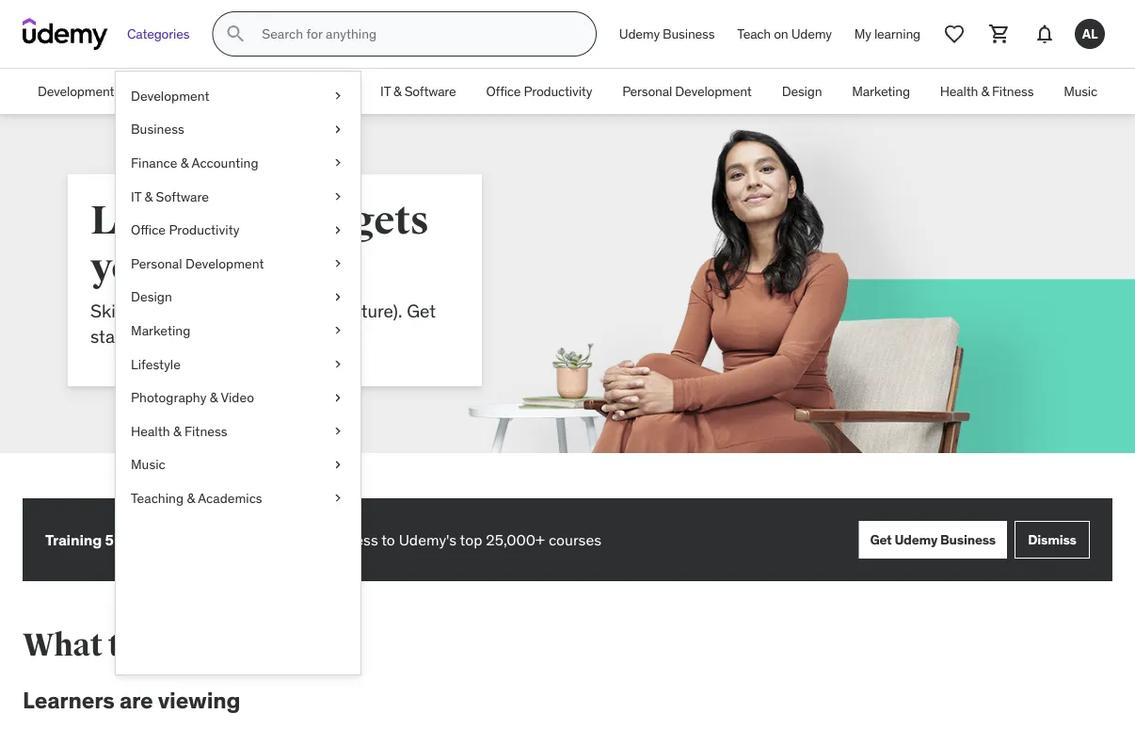 Task type: describe. For each thing, give the bounding box(es) containing it.
design for lifestyle
[[131, 288, 172, 305]]

get udemy business link
[[859, 521, 1008, 559]]

business left dismiss
[[941, 531, 997, 548]]

learning that gets you skills for your present (and your future). get started with us.
[[90, 196, 436, 347]]

shopping cart with 0 items image
[[989, 23, 1012, 45]]

learning
[[90, 196, 261, 245]]

academics
[[198, 489, 263, 506]]

viewing
[[158, 686, 241, 714]]

gets
[[352, 196, 429, 245]]

1 vertical spatial fitness
[[185, 422, 228, 439]]

xsmall image for software
[[331, 187, 346, 206]]

xsmall image for accounting
[[331, 154, 346, 172]]

for
[[137, 300, 159, 322]]

business up learning
[[131, 121, 184, 138]]

development up present
[[186, 255, 264, 272]]

development down categories dropdown button
[[131, 87, 210, 104]]

xsmall image for personal development
[[331, 254, 346, 273]]

1 horizontal spatial health
[[941, 83, 979, 100]]

your for learning that gets you
[[164, 300, 198, 322]]

& for photography & video link
[[210, 389, 218, 406]]

office for health & fitness
[[487, 83, 521, 100]]

office for lifestyle
[[131, 221, 166, 238]]

access
[[332, 530, 378, 549]]

it for health & fitness
[[381, 83, 391, 100]]

software for health & fitness
[[405, 83, 456, 100]]

finance for health & fitness
[[227, 83, 272, 100]]

xsmall image for office productivity
[[331, 221, 346, 239]]

development down udemy 'image'
[[38, 83, 114, 100]]

& for it & software link associated with health & fitness
[[394, 83, 402, 100]]

0 vertical spatial health & fitness
[[941, 83, 1035, 100]]

that
[[268, 196, 345, 245]]

next
[[228, 625, 294, 665]]

marketing for health & fitness
[[853, 83, 911, 100]]

are
[[120, 686, 153, 714]]

video
[[221, 389, 254, 406]]

photography
[[131, 389, 207, 406]]

udemy image
[[23, 18, 108, 50]]

& for health & fitness link to the left
[[173, 422, 181, 439]]

& for it & software link associated with lifestyle
[[145, 188, 153, 205]]

design link for health & fitness
[[767, 69, 838, 114]]

al
[[1083, 25, 1099, 42]]

1 horizontal spatial to
[[382, 530, 395, 549]]

xsmall image inside music link
[[331, 455, 346, 474]]

people?
[[174, 530, 230, 549]]

1 horizontal spatial health & fitness link
[[926, 69, 1050, 114]]

development down teach on the right of page
[[676, 83, 752, 100]]

started
[[90, 325, 148, 347]]

xsmall image for marketing
[[331, 321, 346, 340]]

design for health & fitness
[[782, 83, 823, 100]]

courses
[[549, 530, 602, 549]]

wishlist image
[[944, 23, 966, 45]]

top
[[460, 530, 483, 549]]

1 vertical spatial to
[[108, 625, 139, 665]]

teaching
[[131, 489, 184, 506]]

2 horizontal spatial your
[[307, 300, 341, 322]]

xsmall image for video
[[331, 388, 346, 407]]

xsmall image inside the lifestyle link
[[331, 355, 346, 373]]

productivity for lifestyle
[[169, 221, 240, 238]]

categories
[[127, 25, 190, 42]]

it & software for lifestyle
[[131, 188, 209, 205]]

1 horizontal spatial music link
[[1050, 69, 1113, 114]]

lifestyle
[[131, 355, 181, 372]]

training
[[45, 530, 102, 549]]

xsmall image for development
[[331, 87, 346, 105]]

what to learn next
[[23, 625, 294, 665]]

teach on udemy
[[738, 25, 832, 42]]

finance & accounting link for lifestyle
[[116, 146, 361, 180]]

& for finance & accounting link corresponding to health & fitness
[[275, 83, 283, 100]]

(and
[[268, 300, 302, 322]]

marketing link for lifestyle
[[116, 314, 361, 347]]

0 horizontal spatial music link
[[116, 448, 361, 481]]

lifestyle link
[[116, 347, 361, 381]]

xsmall image for academics
[[331, 489, 346, 507]]

1 horizontal spatial udemy
[[792, 25, 832, 42]]

2 horizontal spatial udemy
[[895, 531, 938, 548]]

teaching & academics
[[131, 489, 263, 506]]

xsmall image for health & fitness
[[331, 422, 346, 440]]

design link for lifestyle
[[116, 280, 361, 314]]

& for lifestyle finance & accounting link
[[181, 154, 189, 171]]



Task type: vqa. For each thing, say whether or not it's contained in the screenshot.
unleash to the middle
no



Task type: locate. For each thing, give the bounding box(es) containing it.
learning
[[875, 25, 921, 42]]

design
[[782, 83, 823, 100], [131, 288, 172, 305]]

0 horizontal spatial software
[[156, 188, 209, 205]]

music link
[[1050, 69, 1113, 114], [116, 448, 361, 481]]

0 horizontal spatial health
[[131, 422, 170, 439]]

health & fitness link down shopping cart with 0 items icon
[[926, 69, 1050, 114]]

it & software link for health & fitness
[[366, 69, 471, 114]]

0 vertical spatial productivity
[[524, 83, 593, 100]]

teach
[[738, 25, 771, 42]]

1 horizontal spatial your
[[262, 530, 291, 549]]

1 vertical spatial software
[[156, 188, 209, 205]]

2 xsmall image from the top
[[331, 120, 346, 139]]

0 vertical spatial software
[[405, 83, 456, 100]]

your
[[164, 300, 198, 322], [307, 300, 341, 322], [262, 530, 291, 549]]

0 vertical spatial accounting
[[285, 83, 351, 100]]

it
[[381, 83, 391, 100], [131, 188, 141, 205]]

personal development link for health & fitness
[[608, 69, 767, 114]]

fitness down photography & video
[[185, 422, 228, 439]]

0 vertical spatial design
[[782, 83, 823, 100]]

photography & video link
[[116, 381, 361, 414]]

finance & accounting up learning
[[131, 154, 259, 171]]

1 horizontal spatial fitness
[[993, 83, 1035, 100]]

1 horizontal spatial it & software
[[381, 83, 456, 100]]

1 vertical spatial music
[[131, 456, 166, 473]]

photography & video
[[131, 389, 254, 406]]

1 vertical spatial health & fitness link
[[116, 414, 361, 448]]

1 vertical spatial health & fitness
[[131, 422, 228, 439]]

on
[[774, 25, 789, 42]]

learn
[[144, 625, 222, 665]]

xsmall image inside teaching & academics link
[[331, 489, 346, 507]]

design link down teach on udemy link
[[767, 69, 838, 114]]

xsmall image for design
[[331, 288, 346, 306]]

finance & accounting
[[227, 83, 351, 100], [131, 154, 259, 171]]

more
[[134, 530, 171, 549]]

0 horizontal spatial design
[[131, 288, 172, 305]]

design down teach on udemy link
[[782, 83, 823, 100]]

fitness down shopping cart with 0 items icon
[[993, 83, 1035, 100]]

health & fitness link
[[926, 69, 1050, 114], [116, 414, 361, 448]]

personal development for lifestyle
[[131, 255, 264, 272]]

personal down learning
[[131, 255, 182, 272]]

0 horizontal spatial music
[[131, 456, 166, 473]]

4 xsmall image from the top
[[331, 254, 346, 273]]

0 horizontal spatial office
[[131, 221, 166, 238]]

development link for health & fitness
[[23, 69, 129, 114]]

0 vertical spatial to
[[382, 530, 395, 549]]

0 vertical spatial health
[[941, 83, 979, 100]]

1 vertical spatial it & software link
[[116, 180, 361, 213]]

0 vertical spatial fitness
[[993, 83, 1035, 100]]

office productivity link for lifestyle
[[116, 213, 361, 247]]

0 horizontal spatial marketing link
[[116, 314, 361, 347]]

office productivity for lifestyle
[[131, 221, 240, 238]]

udemy business
[[620, 25, 715, 42]]

1 horizontal spatial personal development link
[[608, 69, 767, 114]]

finance for lifestyle
[[131, 154, 178, 171]]

1 horizontal spatial health & fitness
[[941, 83, 1035, 100]]

&
[[275, 83, 283, 100], [394, 83, 402, 100], [982, 83, 990, 100], [181, 154, 189, 171], [145, 188, 153, 205], [210, 389, 218, 406], [173, 422, 181, 439], [187, 489, 195, 506]]

1 vertical spatial marketing link
[[116, 314, 361, 347]]

1 vertical spatial office
[[131, 221, 166, 238]]

finance & accounting for health & fitness
[[227, 83, 351, 100]]

business link for lifestyle
[[116, 113, 361, 146]]

dismiss button
[[1015, 521, 1091, 559]]

personal for lifestyle
[[131, 255, 182, 272]]

0 horizontal spatial to
[[108, 625, 139, 665]]

present
[[202, 300, 264, 322]]

marketing down "my learning" link
[[853, 83, 911, 100]]

1 horizontal spatial marketing link
[[838, 69, 926, 114]]

design link up "us."
[[116, 280, 361, 314]]

music
[[1065, 83, 1098, 100], [131, 456, 166, 473]]

marketing
[[853, 83, 911, 100], [131, 322, 191, 339]]

business down categories dropdown button
[[144, 83, 196, 100]]

0 horizontal spatial productivity
[[169, 221, 240, 238]]

0 horizontal spatial personal
[[131, 255, 182, 272]]

my
[[855, 25, 872, 42]]

xsmall image for business
[[331, 120, 346, 139]]

to up learners are viewing
[[108, 625, 139, 665]]

learners
[[23, 686, 115, 714]]

1 horizontal spatial software
[[405, 83, 456, 100]]

udemy business link
[[608, 11, 727, 57]]

personal development for health & fitness
[[623, 83, 752, 100]]

office
[[487, 83, 521, 100], [131, 221, 166, 238]]

your for training 5 or more people?
[[262, 530, 291, 549]]

music link down al link
[[1050, 69, 1113, 114]]

personal down udemy business link
[[623, 83, 673, 100]]

1 vertical spatial marketing
[[131, 322, 191, 339]]

0 vertical spatial office productivity link
[[471, 69, 608, 114]]

5 xsmall image from the top
[[331, 288, 346, 306]]

xsmall image inside office productivity "link"
[[331, 221, 346, 239]]

development link
[[23, 69, 129, 114], [116, 79, 361, 113]]

3 xsmall image from the top
[[331, 221, 346, 239]]

0 vertical spatial finance & accounting link
[[211, 69, 366, 114]]

Search for anything text field
[[258, 18, 574, 50]]

team
[[294, 530, 328, 549]]

teaching & academics link
[[116, 481, 361, 515]]

finance & accounting link for health & fitness
[[211, 69, 366, 114]]

finance & accounting for lifestyle
[[131, 154, 259, 171]]

dismiss
[[1029, 531, 1077, 548]]

music link up academics
[[116, 448, 361, 481]]

my learning link
[[844, 11, 933, 57]]

0 horizontal spatial udemy
[[620, 25, 660, 42]]

finance & accounting link
[[211, 69, 366, 114], [116, 146, 361, 180]]

music up teaching
[[131, 456, 166, 473]]

personal development down udemy business link
[[623, 83, 752, 100]]

1 horizontal spatial get
[[407, 300, 436, 322]]

1 horizontal spatial office productivity
[[487, 83, 593, 100]]

software
[[405, 83, 456, 100], [156, 188, 209, 205]]

0 vertical spatial marketing link
[[838, 69, 926, 114]]

udemy
[[620, 25, 660, 42], [792, 25, 832, 42], [895, 531, 938, 548]]

0 vertical spatial office productivity
[[487, 83, 593, 100]]

productivity for health & fitness
[[524, 83, 593, 100]]

with
[[152, 325, 186, 347]]

0 horizontal spatial it & software link
[[116, 180, 361, 213]]

6 xsmall image from the top
[[331, 321, 346, 340]]

finance down submit search icon
[[227, 83, 272, 100]]

xsmall image inside the development link
[[331, 87, 346, 105]]

3 xsmall image from the top
[[331, 355, 346, 373]]

5
[[105, 530, 114, 549]]

it & software link
[[366, 69, 471, 114], [116, 180, 361, 213]]

0 horizontal spatial design link
[[116, 280, 361, 314]]

submit search image
[[225, 23, 247, 45]]

1 horizontal spatial it & software link
[[366, 69, 471, 114]]

what
[[23, 625, 103, 665]]

personal development
[[623, 83, 752, 100], [131, 255, 264, 272]]

0 horizontal spatial health & fitness
[[131, 422, 228, 439]]

1 horizontal spatial music
[[1065, 83, 1098, 100]]

personal development link down udemy business link
[[608, 69, 767, 114]]

business link
[[129, 69, 211, 114], [116, 113, 361, 146]]

it up you
[[131, 188, 141, 205]]

0 horizontal spatial personal development link
[[116, 247, 361, 280]]

to
[[382, 530, 395, 549], [108, 625, 139, 665]]

your up with
[[164, 300, 198, 322]]

music for the left music link
[[131, 456, 166, 473]]

finance & accounting down submit search icon
[[227, 83, 351, 100]]

it & software link for lifestyle
[[116, 180, 361, 213]]

future).
[[345, 300, 403, 322]]

1 vertical spatial finance
[[131, 154, 178, 171]]

0 horizontal spatial marketing
[[131, 322, 191, 339]]

1 xsmall image from the top
[[331, 87, 346, 105]]

personal development link for lifestyle
[[116, 247, 361, 280]]

1 horizontal spatial design
[[782, 83, 823, 100]]

1 horizontal spatial design link
[[767, 69, 838, 114]]

al link
[[1068, 11, 1113, 57]]

7 xsmall image from the top
[[331, 422, 346, 440]]

xsmall image inside it & software link
[[331, 187, 346, 206]]

software for lifestyle
[[156, 188, 209, 205]]

25,000+
[[486, 530, 545, 549]]

5 xsmall image from the top
[[331, 455, 346, 474]]

it & software
[[381, 83, 456, 100], [131, 188, 209, 205]]

0 horizontal spatial finance
[[131, 154, 178, 171]]

health & fitness down photography
[[131, 422, 228, 439]]

1 horizontal spatial productivity
[[524, 83, 593, 100]]

1 vertical spatial personal
[[131, 255, 182, 272]]

udemy's
[[399, 530, 457, 549]]

0 vertical spatial design link
[[767, 69, 838, 114]]

6 xsmall image from the top
[[331, 489, 346, 507]]

0 vertical spatial marketing
[[853, 83, 911, 100]]

0 horizontal spatial your
[[164, 300, 198, 322]]

skills
[[90, 300, 133, 322]]

personal for health & fitness
[[623, 83, 673, 100]]

fitness
[[993, 83, 1035, 100], [185, 422, 228, 439]]

your right '(and'
[[307, 300, 341, 322]]

health & fitness link down 'video' at the bottom
[[116, 414, 361, 448]]

0 vertical spatial office
[[487, 83, 521, 100]]

it & software down the search for anything text box
[[381, 83, 456, 100]]

development link for lifestyle
[[116, 79, 361, 113]]

marketing for lifestyle
[[131, 322, 191, 339]]

learners are viewing
[[23, 686, 241, 714]]

health down photography
[[131, 422, 170, 439]]

business left teach on the right of page
[[663, 25, 715, 42]]

us.
[[190, 325, 213, 347]]

it & software up you
[[131, 188, 209, 205]]

office productivity link
[[471, 69, 608, 114], [116, 213, 361, 247]]

xsmall image inside photography & video link
[[331, 388, 346, 407]]

business
[[663, 25, 715, 42], [144, 83, 196, 100], [131, 121, 184, 138], [941, 531, 997, 548]]

office productivity
[[487, 83, 593, 100], [131, 221, 240, 238]]

personal development link up present
[[116, 247, 361, 280]]

0 horizontal spatial get
[[234, 530, 258, 549]]

0 vertical spatial music
[[1065, 83, 1098, 100]]

categories button
[[116, 11, 201, 57]]

1 vertical spatial office productivity
[[131, 221, 240, 238]]

training 5 or more people? get your team access to udemy's top 25,000+ courses
[[45, 530, 602, 549]]

development link down udemy 'image'
[[23, 69, 129, 114]]

marketing up the lifestyle
[[131, 322, 191, 339]]

1 vertical spatial health
[[131, 422, 170, 439]]

1 horizontal spatial marketing
[[853, 83, 911, 100]]

1 vertical spatial finance & accounting
[[131, 154, 259, 171]]

get inside learning that gets you skills for your present (and your future). get started with us.
[[407, 300, 436, 322]]

accounting for health & fitness
[[285, 83, 351, 100]]

to right the access
[[382, 530, 395, 549]]

0 horizontal spatial it & software
[[131, 188, 209, 205]]

personal development down learning
[[131, 255, 264, 272]]

health & fitness
[[941, 83, 1035, 100], [131, 422, 228, 439]]

0 horizontal spatial accounting
[[192, 154, 259, 171]]

it for lifestyle
[[131, 188, 141, 205]]

1 horizontal spatial office
[[487, 83, 521, 100]]

you
[[90, 243, 158, 292]]

0 vertical spatial personal development
[[623, 83, 752, 100]]

office productivity for health & fitness
[[487, 83, 593, 100]]

1 vertical spatial design
[[131, 288, 172, 305]]

1 vertical spatial music link
[[116, 448, 361, 481]]

1 xsmall image from the top
[[331, 154, 346, 172]]

& for rightmost health & fitness link
[[982, 83, 990, 100]]

0 horizontal spatial it
[[131, 188, 141, 205]]

health
[[941, 83, 979, 100], [131, 422, 170, 439]]

office productivity link for health & fitness
[[471, 69, 608, 114]]

software up you
[[156, 188, 209, 205]]

1 horizontal spatial it
[[381, 83, 391, 100]]

0 vertical spatial health & fitness link
[[926, 69, 1050, 114]]

xsmall image inside "design" "link"
[[331, 288, 346, 306]]

& for teaching & academics link
[[187, 489, 195, 506]]

1 horizontal spatial office productivity link
[[471, 69, 608, 114]]

finance up learning
[[131, 154, 178, 171]]

development link down submit search icon
[[116, 79, 361, 113]]

marketing link for health & fitness
[[838, 69, 926, 114]]

1 vertical spatial accounting
[[192, 154, 259, 171]]

accounting for lifestyle
[[192, 154, 259, 171]]

1 horizontal spatial finance
[[227, 83, 272, 100]]

0 vertical spatial music link
[[1050, 69, 1113, 114]]

2 xsmall image from the top
[[331, 187, 346, 206]]

finance & accounting link down submit search icon
[[211, 69, 366, 114]]

0 vertical spatial finance & accounting
[[227, 83, 351, 100]]

1 vertical spatial it & software
[[131, 188, 209, 205]]

1 horizontal spatial accounting
[[285, 83, 351, 100]]

personal
[[623, 83, 673, 100], [131, 255, 182, 272]]

personal development link
[[608, 69, 767, 114], [116, 247, 361, 280]]

marketing link
[[838, 69, 926, 114], [116, 314, 361, 347]]

get
[[407, 300, 436, 322], [234, 530, 258, 549], [871, 531, 893, 548]]

1 vertical spatial design link
[[116, 280, 361, 314]]

or
[[117, 530, 131, 549]]

4 xsmall image from the top
[[331, 388, 346, 407]]

productivity
[[524, 83, 593, 100], [169, 221, 240, 238]]

0 vertical spatial personal
[[623, 83, 673, 100]]

design up with
[[131, 288, 172, 305]]

business link for health & fitness
[[129, 69, 211, 114]]

0 horizontal spatial fitness
[[185, 422, 228, 439]]

0 vertical spatial it & software
[[381, 83, 456, 100]]

1 horizontal spatial personal
[[623, 83, 673, 100]]

0 horizontal spatial office productivity link
[[116, 213, 361, 247]]

notifications image
[[1034, 23, 1057, 45]]

teach on udemy link
[[727, 11, 844, 57]]

development
[[38, 83, 114, 100], [676, 83, 752, 100], [131, 87, 210, 104], [186, 255, 264, 272]]

it down the search for anything text box
[[381, 83, 391, 100]]

software down the search for anything text box
[[405, 83, 456, 100]]

health & fitness down shopping cart with 0 items icon
[[941, 83, 1035, 100]]

design link
[[767, 69, 838, 114], [116, 280, 361, 314]]

0 horizontal spatial health & fitness link
[[116, 414, 361, 448]]

xsmall image inside personal development link
[[331, 254, 346, 273]]

accounting
[[285, 83, 351, 100], [192, 154, 259, 171]]

2 horizontal spatial get
[[871, 531, 893, 548]]

your left team
[[262, 530, 291, 549]]

it & software for health & fitness
[[381, 83, 456, 100]]

xsmall image
[[331, 154, 346, 172], [331, 187, 346, 206], [331, 355, 346, 373], [331, 388, 346, 407], [331, 455, 346, 474], [331, 489, 346, 507]]

0 vertical spatial personal development link
[[608, 69, 767, 114]]

my learning
[[855, 25, 921, 42]]

0 vertical spatial it
[[381, 83, 391, 100]]

music for the right music link
[[1065, 83, 1098, 100]]

xsmall image
[[331, 87, 346, 105], [331, 120, 346, 139], [331, 221, 346, 239], [331, 254, 346, 273], [331, 288, 346, 306], [331, 321, 346, 340], [331, 422, 346, 440]]

1 vertical spatial it
[[131, 188, 141, 205]]

finance
[[227, 83, 272, 100], [131, 154, 178, 171]]

finance & accounting link up learning
[[116, 146, 361, 180]]

1 vertical spatial finance & accounting link
[[116, 146, 361, 180]]

1 vertical spatial office productivity link
[[116, 213, 361, 247]]

get udemy business
[[871, 531, 997, 548]]

1 vertical spatial personal development link
[[116, 247, 361, 280]]

health down wishlist 'icon'
[[941, 83, 979, 100]]

music down al link
[[1065, 83, 1098, 100]]



